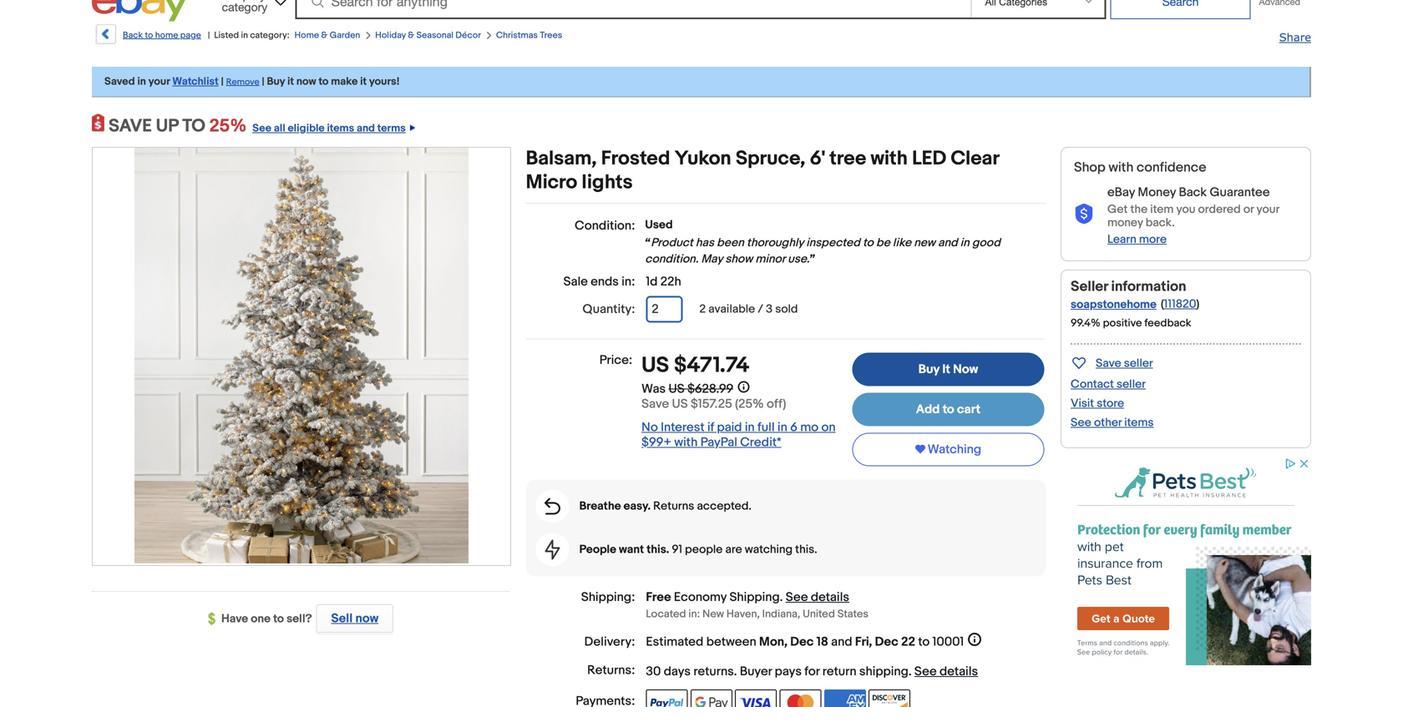 Task type: describe. For each thing, give the bounding box(es) containing it.
free economy shipping . see details located in: new haven, indiana, united states
[[646, 590, 869, 621]]

condition.
[[645, 252, 699, 266]]

people
[[685, 543, 723, 557]]

visit store link
[[1071, 397, 1124, 411]]

1 dec from the left
[[790, 635, 814, 650]]

3
[[766, 302, 773, 317]]

0 horizontal spatial back
[[123, 30, 143, 41]]

estimated
[[646, 635, 704, 650]]

american express image
[[824, 690, 866, 708]]

credit*
[[740, 435, 781, 450]]

yours!
[[369, 75, 400, 88]]

91
[[672, 543, 683, 557]]

save for save seller
[[1096, 357, 1122, 371]]

)
[[1197, 297, 1200, 312]]

lights
[[582, 171, 633, 195]]

0 horizontal spatial |
[[208, 30, 210, 41]]

may
[[701, 252, 723, 266]]

ebay money back guarantee get the item you ordered or your money back. learn more
[[1108, 185, 1280, 247]]

show
[[725, 252, 753, 266]]

you
[[1177, 203, 1196, 217]]

balsam, frosted yukon spruce, 6' tree with led clear micro lights - picture 1 of 1 image
[[134, 146, 469, 564]]

1 horizontal spatial |
[[221, 75, 224, 88]]

99.4%
[[1071, 317, 1101, 330]]

watchlist
[[172, 75, 219, 88]]

balsam, frosted yukon spruce, 6' tree with led clear micro lights
[[526, 147, 999, 195]]

advertisement region
[[1061, 457, 1312, 666]]

sell?
[[287, 612, 312, 627]]

one
[[251, 612, 271, 627]]

/
[[758, 302, 764, 317]]

contact
[[1071, 378, 1114, 392]]

add to cart
[[916, 402, 981, 417]]

us up was
[[642, 353, 669, 379]]

sold
[[775, 302, 798, 317]]

fri,
[[855, 635, 872, 650]]

breathe
[[579, 500, 621, 514]]

people
[[579, 543, 617, 557]]

seasonal
[[417, 30, 454, 41]]

details inside free economy shipping . see details located in: new haven, indiana, united states
[[811, 590, 850, 605]]

1 horizontal spatial see details link
[[915, 665, 978, 680]]

want
[[619, 543, 644, 557]]

us for was
[[669, 382, 685, 397]]

buyer
[[740, 665, 772, 680]]

are
[[725, 543, 742, 557]]

economy
[[674, 590, 727, 605]]

with details__icon image for ebay money back guarantee
[[1074, 204, 1094, 225]]

saved in your watchlist | remove | buy it now to make it yours!
[[104, 75, 400, 88]]

2 vertical spatial and
[[831, 635, 853, 650]]

all
[[274, 122, 285, 135]]

see left all
[[252, 122, 271, 135]]

1 it from the left
[[287, 75, 294, 88]]

seller for contact
[[1117, 378, 1146, 392]]

items inside contact seller visit store see other items
[[1125, 416, 1154, 430]]

shop for shop with confidence
[[1074, 160, 1106, 176]]

with inside balsam, frosted yukon spruce, 6' tree with led clear micro lights
[[871, 147, 908, 171]]

0 vertical spatial in:
[[622, 274, 635, 289]]

used
[[645, 218, 673, 232]]

and inside " product has been thoroughly inspected to be like new and in good condition. may show minor use.
[[938, 236, 958, 250]]

shipping
[[730, 590, 780, 605]]

1 horizontal spatial details
[[940, 665, 978, 680]]

save up to 25%
[[109, 115, 247, 137]]

save seller button
[[1071, 353, 1153, 373]]

people want this. 91 people are watching this.
[[579, 543, 818, 557]]

to left make
[[319, 75, 329, 88]]

thoroughly
[[747, 236, 804, 250]]

0 vertical spatial see details link
[[786, 590, 850, 605]]

in right saved
[[137, 75, 146, 88]]

. for returns
[[734, 665, 737, 680]]

2 horizontal spatial with
[[1109, 160, 1134, 176]]

buy inside us $471.74 main content
[[919, 362, 940, 377]]

0 horizontal spatial buy
[[267, 75, 285, 88]]

see down 22
[[915, 665, 937, 680]]

available
[[709, 302, 755, 317]]

led
[[912, 147, 947, 171]]

25%
[[209, 115, 247, 137]]

christmas trees
[[496, 30, 562, 41]]

positive
[[1103, 317, 1142, 330]]

to left the "cart"
[[943, 402, 955, 417]]

other
[[1094, 416, 1122, 430]]

2 it from the left
[[360, 75, 367, 88]]

visit
[[1071, 397, 1094, 411]]

see inside free economy shipping . see details located in: new haven, indiana, united states
[[786, 590, 808, 605]]

with details__icon image for people want this.
[[545, 540, 560, 560]]

shop by category button
[[214, 0, 290, 18]]

ends
[[591, 274, 619, 289]]

(
[[1161, 297, 1164, 312]]

in: inside free economy shipping . see details located in: new haven, indiana, united states
[[689, 608, 700, 621]]

up
[[156, 115, 178, 137]]

garden
[[330, 30, 360, 41]]

back to home page
[[123, 30, 201, 41]]

product
[[651, 236, 693, 250]]

shop for shop by category
[[222, 0, 250, 2]]

store
[[1097, 397, 1124, 411]]

in inside " product has been thoroughly inspected to be like new and in good condition. may show minor use.
[[960, 236, 970, 250]]

guarantee
[[1210, 185, 1270, 200]]

use.
[[788, 252, 810, 266]]

quantity:
[[583, 302, 635, 317]]

inspected
[[806, 236, 860, 250]]

information
[[1111, 278, 1187, 296]]

buy it now link
[[852, 353, 1045, 386]]

for
[[805, 665, 820, 680]]

between
[[706, 635, 757, 650]]

cart
[[957, 402, 981, 417]]

free
[[646, 590, 671, 605]]

estimated between mon, dec 18 and fri, dec 22 to 10001
[[646, 635, 964, 650]]

watching
[[928, 442, 982, 457]]

contact seller link
[[1071, 378, 1146, 392]]

paypal
[[701, 435, 738, 450]]

to right 22
[[918, 635, 930, 650]]

2 this. from the left
[[795, 543, 818, 557]]

see inside contact seller visit store see other items
[[1071, 416, 1092, 430]]

mo
[[801, 420, 819, 435]]

micro
[[526, 171, 577, 195]]

more
[[1139, 233, 1167, 247]]

$628.99
[[688, 382, 733, 397]]

share
[[1280, 30, 1312, 43]]



Task type: locate. For each thing, give the bounding box(es) containing it.
in
[[241, 30, 248, 41], [137, 75, 146, 88], [960, 236, 970, 250], [745, 420, 755, 435], [778, 420, 788, 435]]

0 horizontal spatial this.
[[647, 543, 669, 557]]

back up you
[[1179, 185, 1207, 200]]

to left home
[[145, 30, 153, 41]]

see all eligible items and terms link
[[247, 115, 415, 137]]

your left the watchlist "link"
[[148, 75, 170, 88]]

0 vertical spatial with details__icon image
[[1074, 204, 1094, 225]]

1 horizontal spatial buy
[[919, 362, 940, 377]]

see details link up united
[[786, 590, 850, 605]]

1 horizontal spatial .
[[780, 590, 783, 605]]

soapstonehome
[[1071, 298, 1157, 312]]

2 vertical spatial with details__icon image
[[545, 540, 560, 560]]

yukon
[[675, 147, 731, 171]]

1 vertical spatial seller
[[1117, 378, 1146, 392]]

trees
[[540, 30, 562, 41]]

to inside " product has been thoroughly inspected to be like new and in good condition. may show minor use.
[[863, 236, 874, 250]]

now right sell
[[355, 612, 379, 627]]

| right remove 'button'
[[262, 75, 265, 88]]

easy.
[[624, 500, 651, 514]]

buy it now
[[919, 362, 978, 377]]

no
[[642, 420, 658, 435]]

it right remove 'button'
[[287, 75, 294, 88]]

sell now link
[[312, 605, 393, 633]]

returns
[[653, 500, 695, 514]]

$471.74
[[674, 353, 750, 379]]

shop with confidence
[[1074, 160, 1207, 176]]

. for shipping
[[780, 590, 783, 605]]

2 horizontal spatial and
[[938, 236, 958, 250]]

paid
[[717, 420, 742, 435]]

1 horizontal spatial dec
[[875, 635, 899, 650]]

pays
[[775, 665, 802, 680]]

with inside the no interest if paid in full in 6 mo on $99+ with paypal credit*
[[674, 435, 698, 450]]

full
[[758, 420, 775, 435]]

0 horizontal spatial details
[[811, 590, 850, 605]]

1 vertical spatial now
[[355, 612, 379, 627]]

1 vertical spatial details
[[940, 665, 978, 680]]

& for holiday
[[408, 30, 415, 41]]

ebay
[[1108, 185, 1135, 200]]

now
[[953, 362, 978, 377]]

0 vertical spatial items
[[327, 122, 354, 135]]

sale ends in:
[[564, 274, 635, 289]]

$157.25
[[691, 397, 732, 412]]

seller up the contact seller link
[[1124, 357, 1153, 371]]

watching
[[745, 543, 793, 557]]

save us $157.25 (25% off)
[[642, 397, 786, 412]]

1 vertical spatial buy
[[919, 362, 940, 377]]

1 horizontal spatial back
[[1179, 185, 1207, 200]]

0 horizontal spatial shop
[[222, 0, 250, 2]]

0 horizontal spatial see details link
[[786, 590, 850, 605]]

1 vertical spatial see details link
[[915, 665, 978, 680]]

1 vertical spatial your
[[1257, 203, 1280, 217]]

2 horizontal spatial .
[[909, 665, 912, 680]]

sell now
[[331, 612, 379, 627]]

1 horizontal spatial and
[[831, 635, 853, 650]]

0 vertical spatial your
[[148, 75, 170, 88]]

see up 'indiana,'
[[786, 590, 808, 605]]

see details link down 10001
[[915, 665, 978, 680]]

back to home page link
[[94, 24, 201, 50]]

save
[[109, 115, 152, 137]]

10001
[[933, 635, 964, 650]]

seller down the save seller
[[1117, 378, 1146, 392]]

30
[[646, 665, 661, 680]]

0 vertical spatial now
[[296, 75, 316, 88]]

0 horizontal spatial dec
[[790, 635, 814, 650]]

dec left 18 at the bottom right
[[790, 635, 814, 650]]

1 vertical spatial items
[[1125, 416, 1154, 430]]

2 horizontal spatial |
[[262, 75, 265, 88]]

sale
[[564, 274, 588, 289]]

" product has been thoroughly inspected to be like new and in good condition. may show minor use.
[[645, 236, 1001, 266]]

this. right watching
[[795, 543, 818, 557]]

christmas
[[496, 30, 538, 41]]

items right eligible
[[327, 122, 354, 135]]

6'
[[810, 147, 825, 171]]

2
[[700, 302, 706, 317]]

save up the contact seller link
[[1096, 357, 1122, 371]]

remove
[[226, 77, 260, 88]]

dollar sign image
[[208, 613, 221, 626]]

if
[[708, 420, 714, 435]]

1 this. from the left
[[647, 543, 669, 557]]

items right other
[[1125, 416, 1154, 430]]

save inside us $471.74 main content
[[642, 397, 669, 412]]

buy right remove 'button'
[[267, 75, 285, 88]]

frosted
[[601, 147, 670, 171]]

in right listed
[[241, 30, 248, 41]]

0 vertical spatial seller
[[1124, 357, 1153, 371]]

in left good
[[960, 236, 970, 250]]

back inside ebay money back guarantee get the item you ordered or your money back. learn more
[[1179, 185, 1207, 200]]

save for save us $157.25 (25% off)
[[642, 397, 669, 412]]

with details__icon image left get
[[1074, 204, 1094, 225]]

1 horizontal spatial &
[[408, 30, 415, 41]]

1 vertical spatial back
[[1179, 185, 1207, 200]]

with up ebay
[[1109, 160, 1134, 176]]

0 vertical spatial shop
[[222, 0, 250, 2]]

2 & from the left
[[408, 30, 415, 41]]

in: down economy on the bottom
[[689, 608, 700, 621]]

accepted.
[[697, 500, 752, 514]]

save up no
[[642, 397, 669, 412]]

see down visit
[[1071, 416, 1092, 430]]

0 vertical spatial and
[[357, 122, 375, 135]]

1 vertical spatial shop
[[1074, 160, 1106, 176]]

price:
[[600, 353, 633, 368]]

buy left the it
[[919, 362, 940, 377]]

décor
[[456, 30, 481, 41]]

tree
[[830, 147, 867, 171]]

"
[[645, 236, 651, 250]]

learn
[[1108, 233, 1137, 247]]

buy
[[267, 75, 285, 88], [919, 362, 940, 377]]

0 horizontal spatial items
[[327, 122, 354, 135]]

balsam,
[[526, 147, 597, 171]]

0 horizontal spatial now
[[296, 75, 316, 88]]

it right make
[[360, 75, 367, 88]]

and left terms on the top left
[[357, 122, 375, 135]]

18
[[817, 635, 829, 650]]

watching button
[[852, 433, 1045, 467]]

holiday
[[375, 30, 406, 41]]

add to cart link
[[852, 393, 1045, 426]]

this. left 91
[[647, 543, 669, 557]]

money
[[1138, 185, 1176, 200]]

Search for anything text field
[[298, 0, 968, 18]]

with details__icon image left breathe at bottom left
[[545, 498, 561, 515]]

1 horizontal spatial this.
[[795, 543, 818, 557]]

no interest if paid in full in 6 mo on $99+ with paypal credit* link
[[642, 420, 836, 450]]

it
[[943, 362, 950, 377]]

to right one
[[273, 612, 284, 627]]

1 horizontal spatial with
[[871, 147, 908, 171]]

seller inside contact seller visit store see other items
[[1117, 378, 1146, 392]]

interest
[[661, 420, 705, 435]]

sell
[[331, 612, 353, 627]]

.
[[780, 590, 783, 605], [734, 665, 737, 680], [909, 665, 912, 680]]

0 horizontal spatial .
[[734, 665, 737, 680]]

None submit
[[1111, 0, 1251, 19]]

paypal image
[[646, 690, 688, 708]]

0 horizontal spatial in:
[[622, 274, 635, 289]]

1 horizontal spatial now
[[355, 612, 379, 627]]

"
[[810, 252, 816, 266]]

on
[[822, 420, 836, 435]]

off)
[[767, 397, 786, 412]]

details up united
[[811, 590, 850, 605]]

| left remove 'button'
[[221, 75, 224, 88]]

0 horizontal spatial save
[[642, 397, 669, 412]]

your right the or
[[1257, 203, 1280, 217]]

in left 6
[[778, 420, 788, 435]]

visa image
[[735, 690, 777, 708]]

1 horizontal spatial it
[[360, 75, 367, 88]]

home
[[295, 30, 319, 41]]

to
[[145, 30, 153, 41], [319, 75, 329, 88], [863, 236, 874, 250], [943, 402, 955, 417], [273, 612, 284, 627], [918, 635, 930, 650]]

0 horizontal spatial it
[[287, 75, 294, 88]]

like
[[893, 236, 912, 250]]

shipping
[[860, 665, 909, 680]]

0 horizontal spatial your
[[148, 75, 170, 88]]

confidence
[[1137, 160, 1207, 176]]

seller for save
[[1124, 357, 1153, 371]]

1 horizontal spatial in:
[[689, 608, 700, 621]]

. up 'indiana,'
[[780, 590, 783, 605]]

google pay image
[[691, 690, 732, 708]]

us right was
[[669, 382, 685, 397]]

indiana,
[[762, 608, 801, 621]]

us up interest
[[672, 397, 688, 412]]

dec left 22
[[875, 635, 899, 650]]

details down 10001
[[940, 665, 978, 680]]

back left home
[[123, 30, 143, 41]]

1 vertical spatial save
[[642, 397, 669, 412]]

in: left 1d
[[622, 274, 635, 289]]

category:
[[250, 30, 290, 41]]

0 vertical spatial details
[[811, 590, 850, 605]]

now left make
[[296, 75, 316, 88]]

now
[[296, 75, 316, 88], [355, 612, 379, 627]]

us for save
[[672, 397, 688, 412]]

1 vertical spatial and
[[938, 236, 958, 250]]

to
[[182, 115, 205, 137]]

with details__icon image left people
[[545, 540, 560, 560]]

master card image
[[780, 690, 822, 708]]

holiday & seasonal décor link
[[375, 30, 481, 41]]

and right 18 at the bottom right
[[831, 635, 853, 650]]

0 vertical spatial buy
[[267, 75, 285, 88]]

see all eligible items and terms
[[252, 122, 406, 135]]

. left buyer
[[734, 665, 737, 680]]

1 vertical spatial with details__icon image
[[545, 498, 561, 515]]

| listed in category:
[[208, 30, 290, 41]]

0 horizontal spatial &
[[321, 30, 328, 41]]

united
[[803, 608, 835, 621]]

minor
[[756, 252, 785, 266]]

get
[[1108, 203, 1128, 217]]

in left "full"
[[745, 420, 755, 435]]

make
[[331, 75, 358, 88]]

save inside button
[[1096, 357, 1122, 371]]

feedback
[[1145, 317, 1192, 330]]

be
[[876, 236, 890, 250]]

remove button
[[226, 75, 260, 88]]

seller inside button
[[1124, 357, 1153, 371]]

111820 link
[[1164, 297, 1197, 312]]

. inside free economy shipping . see details located in: new haven, indiana, united states
[[780, 590, 783, 605]]

0 vertical spatial back
[[123, 30, 143, 41]]

back
[[123, 30, 143, 41], [1179, 185, 1207, 200]]

clear
[[951, 147, 999, 171]]

with details__icon image
[[1074, 204, 1094, 225], [545, 498, 561, 515], [545, 540, 560, 560]]

home & garden
[[295, 30, 360, 41]]

1 & from the left
[[321, 30, 328, 41]]

and right new at the right of the page
[[938, 236, 958, 250]]

2 dec from the left
[[875, 635, 899, 650]]

0 horizontal spatial with
[[674, 435, 698, 450]]

soapstonehome link
[[1071, 298, 1157, 312]]

30 days returns . buyer pays for return shipping . see details
[[646, 665, 978, 680]]

1 horizontal spatial shop
[[1074, 160, 1106, 176]]

1 horizontal spatial items
[[1125, 416, 1154, 430]]

items inside the "see all eligible items and terms" link
[[327, 122, 354, 135]]

& right home
[[321, 30, 328, 41]]

to left be
[[863, 236, 874, 250]]

. down 22
[[909, 665, 912, 680]]

dec
[[790, 635, 814, 650], [875, 635, 899, 650]]

with details__icon image for breathe easy.
[[545, 498, 561, 515]]

Quantity: text field
[[646, 296, 683, 323]]

0 vertical spatial save
[[1096, 357, 1122, 371]]

shop
[[222, 0, 250, 2], [1074, 160, 1106, 176]]

1 vertical spatial in:
[[689, 608, 700, 621]]

| left listed
[[208, 30, 210, 41]]

with left led
[[871, 147, 908, 171]]

1 horizontal spatial save
[[1096, 357, 1122, 371]]

save seller
[[1096, 357, 1153, 371]]

with left if
[[674, 435, 698, 450]]

your inside ebay money back guarantee get the item you ordered or your money back. learn more
[[1257, 203, 1280, 217]]

shop inside shop by category
[[222, 0, 250, 2]]

terms
[[377, 122, 406, 135]]

us $471.74 main content
[[526, 147, 1046, 708]]

discover image
[[869, 690, 911, 708]]

by
[[253, 0, 266, 2]]

0 horizontal spatial and
[[357, 122, 375, 135]]

& for home
[[321, 30, 328, 41]]

& right holiday
[[408, 30, 415, 41]]

have
[[221, 612, 248, 627]]

1 horizontal spatial your
[[1257, 203, 1280, 217]]



Task type: vqa. For each thing, say whether or not it's contained in the screenshot.
2 Sets Of Kawaii Miffy Dick Bruna Washi Tapes From Japan "image"
no



